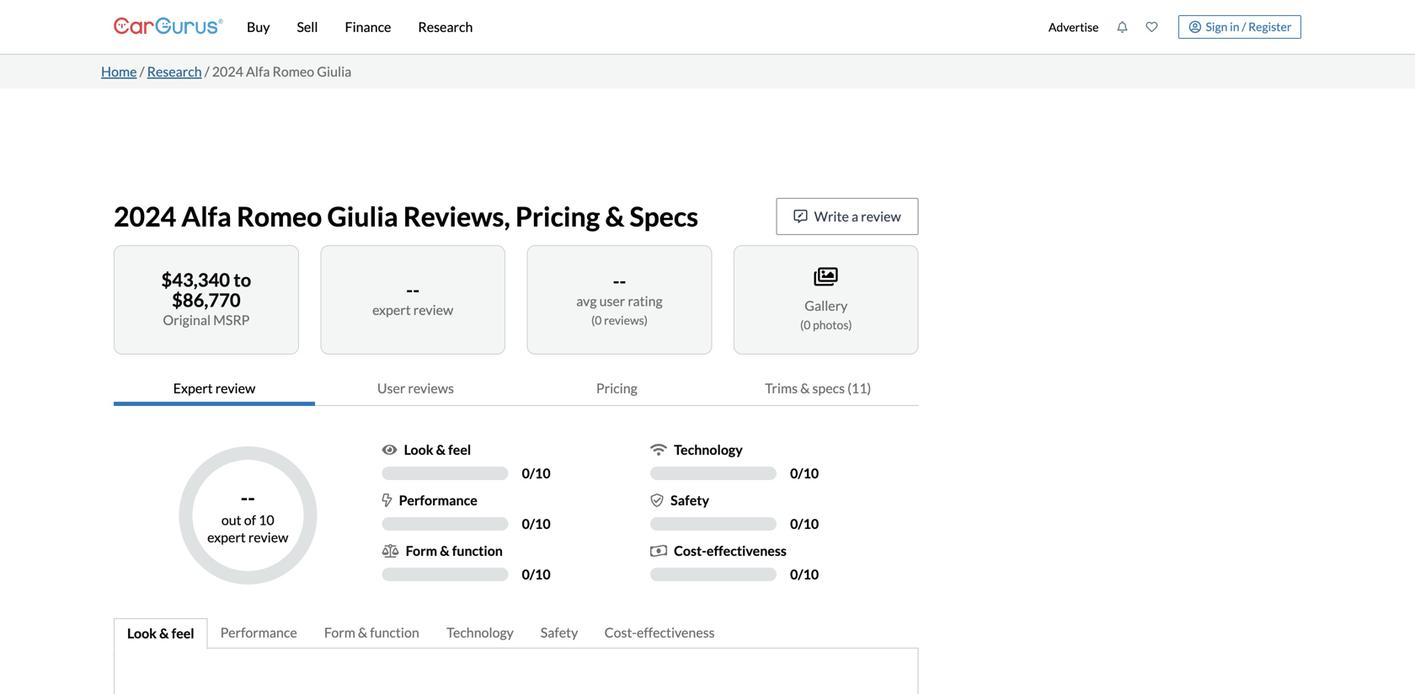 Task type: locate. For each thing, give the bounding box(es) containing it.
wifi image
[[650, 443, 667, 457]]

1 horizontal spatial look
[[404, 441, 433, 458]]

look
[[404, 441, 433, 458], [127, 625, 157, 641]]

feel inside tab
[[171, 625, 194, 641]]

review inside -- out of 10 expert review
[[248, 529, 288, 546]]

avg
[[576, 293, 597, 309]]

function inside tab list
[[370, 624, 419, 641]]

expert
[[372, 302, 411, 318], [173, 380, 213, 396], [207, 529, 246, 546]]

gallery (0 photos)
[[800, 297, 852, 332]]

1 vertical spatial form & function
[[324, 624, 419, 641]]

look & feel
[[404, 441, 471, 458], [127, 625, 194, 641]]

review down msrp
[[215, 380, 255, 396]]

to
[[234, 269, 251, 291]]

cost- inside tab list
[[605, 624, 637, 641]]

0 for performance
[[522, 516, 530, 532]]

0 horizontal spatial safety
[[541, 624, 578, 641]]

romeo down the sell dropdown button
[[273, 63, 314, 80]]

(0 inside -- avg user rating (0 reviews)
[[591, 313, 602, 327]]

0 horizontal spatial cost-
[[605, 624, 637, 641]]

menu bar
[[223, 0, 1040, 54]]

expert inside tab
[[173, 380, 213, 396]]

giulia
[[317, 63, 352, 80], [327, 200, 398, 232]]

tab panel
[[114, 648, 919, 694]]

form right performance tab
[[324, 624, 355, 641]]

romeo
[[273, 63, 314, 80], [237, 200, 322, 232]]

1 vertical spatial effectiveness
[[637, 624, 715, 641]]

1 vertical spatial pricing
[[596, 380, 638, 396]]

user
[[377, 380, 405, 396]]

cost- right money bill wave icon
[[674, 542, 707, 559]]

1 horizontal spatial form
[[406, 542, 437, 559]]

10 for technology
[[803, 465, 819, 481]]

expert review tab
[[114, 371, 315, 406]]

0 / 10 for safety
[[790, 516, 819, 532]]

trims & specs (11) tab
[[718, 371, 919, 406]]

sign in / register menu item
[[1167, 15, 1301, 39]]

alfa
[[246, 63, 270, 80], [181, 200, 231, 232]]

0 vertical spatial look
[[404, 441, 433, 458]]

reviews
[[408, 380, 454, 396]]

2024
[[212, 63, 243, 80], [114, 200, 176, 232]]

1 horizontal spatial advertisement region
[[997, 105, 1250, 611]]

0 horizontal spatial 2024
[[114, 200, 176, 232]]

function
[[452, 542, 503, 559], [370, 624, 419, 641]]

form & function
[[406, 542, 503, 559], [324, 624, 419, 641]]

performance tab
[[208, 618, 312, 649]]

expert down original
[[173, 380, 213, 396]]

cost- right "safety" tab
[[605, 624, 637, 641]]

tab list containing expert review
[[114, 371, 919, 406]]

0 vertical spatial research
[[418, 19, 473, 35]]

1 vertical spatial expert
[[173, 380, 213, 396]]

0 horizontal spatial look & feel
[[127, 625, 194, 641]]

safety right shield check icon
[[671, 492, 709, 508]]

1 tab list from the top
[[114, 371, 919, 406]]

2024 up $43,340
[[114, 200, 176, 232]]

technology left "safety" tab
[[447, 624, 514, 641]]

money bill wave image
[[650, 544, 667, 558]]

0 / 10 for look & feel
[[522, 465, 551, 481]]

$86,770
[[172, 289, 241, 311]]

feel left performance tab
[[171, 625, 194, 641]]

0 vertical spatial function
[[452, 542, 503, 559]]

/ for performance
[[530, 516, 535, 532]]

0 vertical spatial form
[[406, 542, 437, 559]]

0
[[522, 465, 530, 481], [790, 465, 798, 481], [522, 516, 530, 532], [790, 516, 798, 532], [522, 566, 530, 583], [790, 566, 798, 583]]

alfa down buy popup button
[[246, 63, 270, 80]]

1 vertical spatial tab list
[[114, 618, 919, 649]]

reviews)
[[604, 313, 648, 327]]

10
[[535, 465, 551, 481], [803, 465, 819, 481], [259, 512, 274, 528], [535, 516, 551, 532], [803, 516, 819, 532], [535, 566, 551, 583], [803, 566, 819, 583]]

research button
[[405, 0, 486, 54]]

1 vertical spatial cost-
[[605, 624, 637, 641]]

1 horizontal spatial function
[[452, 542, 503, 559]]

2 vertical spatial expert
[[207, 529, 246, 546]]

form right balance scale icon
[[406, 542, 437, 559]]

review down of
[[248, 529, 288, 546]]

0 horizontal spatial function
[[370, 624, 419, 641]]

advertisement region
[[210, 105, 823, 181], [997, 105, 1250, 611]]

1 horizontal spatial (0
[[800, 318, 811, 332]]

review up 'reviews'
[[413, 302, 453, 318]]

1 vertical spatial feel
[[171, 625, 194, 641]]

0 horizontal spatial alfa
[[181, 200, 231, 232]]

menu
[[1040, 3, 1301, 51]]

technology inside tab list
[[447, 624, 514, 641]]

of
[[244, 512, 256, 528]]

feel down 'reviews'
[[448, 441, 471, 458]]

expert review
[[173, 380, 255, 396]]

romeo up to
[[237, 200, 322, 232]]

finance button
[[331, 0, 405, 54]]

0 / 10
[[522, 465, 551, 481], [790, 465, 819, 481], [522, 516, 551, 532], [790, 516, 819, 532], [522, 566, 551, 583], [790, 566, 819, 583]]

sign
[[1206, 19, 1228, 33]]

form & function right balance scale icon
[[406, 542, 503, 559]]

review right a
[[861, 208, 901, 224]]

0 horizontal spatial look
[[127, 625, 157, 641]]

1 horizontal spatial alfa
[[246, 63, 270, 80]]

effectiveness
[[707, 542, 787, 559], [637, 624, 715, 641]]

expert inside -- out of 10 expert review
[[207, 529, 246, 546]]

1 horizontal spatial cost-
[[674, 542, 707, 559]]

home link
[[101, 63, 137, 80]]

1 horizontal spatial feel
[[448, 441, 471, 458]]

(0
[[591, 313, 602, 327], [800, 318, 811, 332]]

(0 down avg
[[591, 313, 602, 327]]

1 horizontal spatial research
[[418, 19, 473, 35]]

safety right technology tab on the bottom left of page
[[541, 624, 578, 641]]

1 horizontal spatial 2024
[[212, 63, 243, 80]]

tab list
[[114, 371, 919, 406], [114, 618, 919, 649]]

write a review button
[[776, 198, 919, 235]]

1 vertical spatial safety
[[541, 624, 578, 641]]

1 horizontal spatial technology
[[674, 441, 743, 458]]

1 vertical spatial technology
[[447, 624, 514, 641]]

pricing
[[515, 200, 600, 232], [596, 380, 638, 396]]

write
[[814, 208, 849, 224]]

advertise
[[1049, 20, 1099, 34]]

2 advertisement region from the left
[[997, 105, 1250, 611]]

(0 left photos)
[[800, 318, 811, 332]]

cost-effectiveness inside tab list
[[605, 624, 715, 641]]

cost-effectiveness
[[674, 542, 787, 559], [605, 624, 715, 641]]

technology
[[674, 441, 743, 458], [447, 624, 514, 641]]

1 vertical spatial form
[[324, 624, 355, 641]]

0 vertical spatial tab list
[[114, 371, 919, 406]]

review inside -- expert review
[[413, 302, 453, 318]]

0 horizontal spatial form
[[324, 624, 355, 641]]

0 horizontal spatial (0
[[591, 313, 602, 327]]

0 vertical spatial expert
[[372, 302, 411, 318]]

original
[[163, 312, 211, 328]]

1 vertical spatial alfa
[[181, 200, 231, 232]]

0 / 10 for form & function
[[522, 566, 551, 583]]

feel
[[448, 441, 471, 458], [171, 625, 194, 641]]

cost-
[[674, 542, 707, 559], [605, 624, 637, 641]]

open notifications image
[[1116, 21, 1128, 33]]

1 vertical spatial performance
[[220, 624, 297, 641]]

review
[[861, 208, 901, 224], [413, 302, 453, 318], [215, 380, 255, 396], [248, 529, 288, 546]]

form & function inside tab list
[[324, 624, 419, 641]]

function up technology tab on the bottom left of page
[[452, 542, 503, 559]]

0 vertical spatial alfa
[[246, 63, 270, 80]]

2 tab list from the top
[[114, 618, 919, 649]]

pricing tab
[[516, 371, 718, 406]]

technology right wifi image
[[674, 441, 743, 458]]

cost-effectiveness right money bill wave icon
[[674, 542, 787, 559]]

$43,340
[[161, 269, 230, 291]]

0 for safety
[[790, 516, 798, 532]]

form & function down balance scale icon
[[324, 624, 419, 641]]

review inside tab
[[215, 380, 255, 396]]

buy button
[[233, 0, 283, 54]]

write a review
[[814, 208, 901, 224]]

alfa up $43,340
[[181, 200, 231, 232]]

0 vertical spatial performance
[[399, 492, 477, 508]]

1 vertical spatial function
[[370, 624, 419, 641]]

rating
[[628, 293, 663, 309]]

0 horizontal spatial advertisement region
[[210, 105, 823, 181]]

effectiveness inside tab list
[[637, 624, 715, 641]]

1 horizontal spatial safety
[[671, 492, 709, 508]]

bolt image
[[382, 494, 392, 507]]

buy
[[247, 19, 270, 35]]

expert up user
[[372, 302, 411, 318]]

register
[[1248, 19, 1292, 33]]

reviews,
[[403, 200, 510, 232]]

expert down 'out'
[[207, 529, 246, 546]]

form
[[406, 542, 437, 559], [324, 624, 355, 641]]

-- expert review
[[372, 279, 453, 318]]

/ for form & function
[[530, 566, 535, 583]]

research down cargurus logo homepage link link
[[147, 63, 202, 80]]

0 / 10 for technology
[[790, 465, 819, 481]]

/ for look & feel
[[530, 465, 535, 481]]

0 horizontal spatial feel
[[171, 625, 194, 641]]

cost-effectiveness tab
[[605, 624, 715, 641]]

cargurus logo homepage link link
[[114, 3, 223, 51]]

1 vertical spatial cost-effectiveness
[[605, 624, 715, 641]]

(11)
[[848, 380, 871, 396]]

-
[[613, 270, 620, 292], [620, 270, 626, 292], [406, 279, 413, 301], [413, 279, 420, 301], [241, 486, 248, 510], [248, 486, 255, 510]]

research right finance
[[418, 19, 473, 35]]

research
[[418, 19, 473, 35], [147, 63, 202, 80]]

cost-effectiveness down money bill wave icon
[[605, 624, 715, 641]]

1 vertical spatial 2024
[[114, 200, 176, 232]]

home
[[101, 63, 137, 80]]

1 vertical spatial research
[[147, 63, 202, 80]]

0 horizontal spatial performance
[[220, 624, 297, 641]]

function down balance scale icon
[[370, 624, 419, 641]]

0 for look & feel
[[522, 465, 530, 481]]

1 vertical spatial look & feel
[[127, 625, 194, 641]]

0 horizontal spatial technology
[[447, 624, 514, 641]]

&
[[605, 200, 624, 232], [800, 380, 810, 396], [436, 441, 446, 458], [440, 542, 450, 559], [358, 624, 367, 641], [159, 625, 169, 641]]

0 / 10 for performance
[[522, 516, 551, 532]]

/
[[1242, 19, 1246, 33], [139, 63, 145, 80], [204, 63, 209, 80], [530, 465, 535, 481], [798, 465, 803, 481], [530, 516, 535, 532], [798, 516, 803, 532], [530, 566, 535, 583], [798, 566, 803, 583]]

performance
[[399, 492, 477, 508], [220, 624, 297, 641]]

research link
[[147, 63, 202, 80]]

comment alt edit image
[[794, 210, 808, 223]]

user reviews
[[377, 380, 454, 396]]

0 vertical spatial look & feel
[[404, 441, 471, 458]]

performance inside tab
[[220, 624, 297, 641]]

1 vertical spatial look
[[127, 625, 157, 641]]

safety
[[671, 492, 709, 508], [541, 624, 578, 641]]

2024 right research link
[[212, 63, 243, 80]]



Task type: describe. For each thing, give the bounding box(es) containing it.
review inside button
[[861, 208, 901, 224]]

safety inside tab list
[[541, 624, 578, 641]]

0 vertical spatial romeo
[[273, 63, 314, 80]]

trims & specs (11)
[[765, 380, 871, 396]]

10 inside -- out of 10 expert review
[[259, 512, 274, 528]]

-- out of 10 expert review
[[207, 486, 288, 546]]

sell button
[[283, 0, 331, 54]]

0 for form & function
[[522, 566, 530, 583]]

msrp
[[213, 312, 250, 328]]

& inside tab
[[800, 380, 810, 396]]

saved cars image
[[1146, 21, 1158, 33]]

0 for technology
[[790, 465, 798, 481]]

images image
[[814, 266, 838, 287]]

in
[[1230, 19, 1240, 33]]

sell
[[297, 19, 318, 35]]

/ for technology
[[798, 465, 803, 481]]

0 vertical spatial form & function
[[406, 542, 503, 559]]

user reviews tab
[[315, 371, 516, 406]]

sign in / register
[[1206, 19, 1292, 33]]

0 vertical spatial pricing
[[515, 200, 600, 232]]

$43,340 to $86,770 original msrp
[[161, 269, 251, 328]]

user
[[599, 293, 625, 309]]

look & feel tab
[[114, 618, 208, 649]]

0 horizontal spatial research
[[147, 63, 202, 80]]

10 for performance
[[535, 516, 551, 532]]

/ for safety
[[798, 516, 803, 532]]

tab list containing performance
[[114, 618, 919, 649]]

0 / 10 for cost-effectiveness
[[790, 566, 819, 583]]

sign in / register link
[[1178, 15, 1301, 39]]

look & feel inside tab
[[127, 625, 194, 641]]

0 vertical spatial giulia
[[317, 63, 352, 80]]

finance
[[345, 19, 391, 35]]

menu bar containing buy
[[223, 0, 1040, 54]]

menu containing sign in / register
[[1040, 3, 1301, 51]]

0 vertical spatial feel
[[448, 441, 471, 458]]

trims
[[765, 380, 798, 396]]

a
[[852, 208, 858, 224]]

/ for cost-effectiveness
[[798, 566, 803, 583]]

& inside tab
[[159, 625, 169, 641]]

/ inside sign in / register link
[[1242, 19, 1246, 33]]

0 vertical spatial cost-effectiveness
[[674, 542, 787, 559]]

research inside dropdown button
[[418, 19, 473, 35]]

0 vertical spatial safety
[[671, 492, 709, 508]]

form inside tab list
[[324, 624, 355, 641]]

advertise link
[[1040, 3, 1108, 51]]

10 for look & feel
[[535, 465, 551, 481]]

(0 inside "gallery (0 photos)"
[[800, 318, 811, 332]]

look inside tab
[[127, 625, 157, 641]]

0 vertical spatial 2024
[[212, 63, 243, 80]]

0 for cost-effectiveness
[[790, 566, 798, 583]]

2024 alfa romeo giulia reviews, pricing & specs
[[114, 200, 698, 232]]

1 horizontal spatial look & feel
[[404, 441, 471, 458]]

specs
[[630, 200, 698, 232]]

pricing inside tab
[[596, 380, 638, 396]]

specs
[[812, 380, 845, 396]]

out
[[221, 512, 241, 528]]

0 vertical spatial technology
[[674, 441, 743, 458]]

10 for cost-effectiveness
[[803, 566, 819, 583]]

balance scale image
[[382, 544, 399, 558]]

1 advertisement region from the left
[[210, 105, 823, 181]]

1 vertical spatial romeo
[[237, 200, 322, 232]]

shield check image
[[650, 494, 664, 507]]

user icon image
[[1189, 21, 1201, 33]]

-- avg user rating (0 reviews)
[[576, 270, 663, 327]]

photos)
[[813, 318, 852, 332]]

1 horizontal spatial performance
[[399, 492, 477, 508]]

expert inside -- expert review
[[372, 302, 411, 318]]

eye image
[[382, 443, 397, 457]]

gallery
[[805, 297, 848, 314]]

safety tab
[[541, 624, 578, 641]]

0 vertical spatial cost-
[[674, 542, 707, 559]]

10 for form & function
[[535, 566, 551, 583]]

home / research / 2024 alfa romeo giulia
[[101, 63, 352, 80]]

form & function tab
[[324, 624, 419, 641]]

0 vertical spatial effectiveness
[[707, 542, 787, 559]]

1 vertical spatial giulia
[[327, 200, 398, 232]]

10 for safety
[[803, 516, 819, 532]]

technology tab
[[447, 624, 514, 641]]

cargurus logo homepage link image
[[114, 3, 223, 51]]



Task type: vqa. For each thing, say whether or not it's contained in the screenshot.
look to the top
yes



